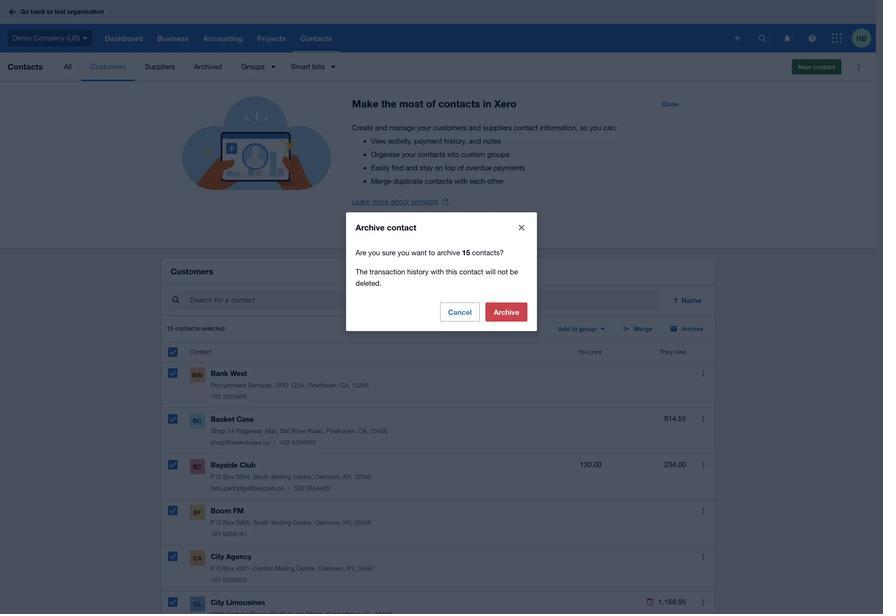 Task type: vqa. For each thing, say whether or not it's contained in the screenshot.
Mall, on the left bottom
yes



Task type: locate. For each thing, give the bounding box(es) containing it.
to right add at right
[[572, 325, 578, 333]]

1 vertical spatial mailing
[[271, 520, 291, 527]]

15 right archive
[[462, 248, 470, 257]]

and
[[375, 124, 388, 132], [469, 124, 481, 132], [469, 137, 481, 145], [406, 164, 418, 172]]

mailing right 3955,
[[271, 520, 291, 527]]

city inside city agency p o box 4321, central mailing centre, oaktown, ny, 34567 101 5553555
[[211, 553, 224, 561]]

cancel
[[448, 308, 472, 317]]

1 p from the top
[[211, 474, 215, 481]]

centre, inside bayside club p o box 3354, south mailing centre, oaktown, ny, 12345 bob.partridge@bayclub.co • 102 5554455
[[293, 474, 313, 481]]

1 vertical spatial customers
[[171, 267, 213, 277]]

your up payment
[[417, 124, 431, 132]]

2 vertical spatial box
[[223, 566, 234, 573]]

1 vertical spatial 15
[[167, 325, 174, 333]]

2 vertical spatial 102
[[294, 485, 304, 493]]

more row options button for bayside club
[[694, 456, 713, 475]]

• inside basket case shop 14 ridgeway mall, 500 river road, pinehaven, ca, 23456 shop@basketcase.co • 102 5556665
[[274, 440, 276, 447]]

city for city limousines
[[211, 599, 224, 607]]

ny, for bayside club
[[343, 474, 353, 481]]

box
[[223, 474, 234, 481], [223, 520, 234, 527], [223, 566, 234, 573]]

services,
[[248, 382, 274, 389]]

p inside city agency p o box 4321, central mailing centre, oaktown, ny, 34567 101 5553555
[[211, 566, 215, 573]]

so
[[580, 124, 588, 132]]

2 more row options image from the top
[[703, 416, 705, 423]]

1 more row options button from the top
[[694, 364, 713, 383]]

oaktown, down 5554455
[[315, 520, 342, 527]]

centre,
[[293, 474, 313, 481], [293, 520, 313, 527], [296, 566, 317, 573]]

0 vertical spatial •
[[274, 440, 276, 447]]

101 left "5553555" in the left of the page
[[211, 577, 221, 584]]

svg image inside demo company (us) popup button
[[83, 37, 87, 40]]

0 horizontal spatial customers
[[91, 63, 126, 71]]

3955,
[[236, 520, 251, 527]]

road,
[[308, 428, 325, 435]]

1 vertical spatial oaktown,
[[315, 520, 342, 527]]

mailing inside city agency p o box 4321, central mailing centre, oaktown, ny, 34567 101 5553555
[[275, 566, 295, 573]]

about
[[391, 198, 409, 206]]

want
[[412, 249, 427, 257]]

0 vertical spatial more row options image
[[703, 371, 705, 377]]

0 horizontal spatial to
[[47, 8, 53, 15]]

1 horizontal spatial •
[[288, 485, 290, 493]]

payments
[[494, 164, 525, 172]]

of right most
[[426, 98, 436, 110]]

fm
[[233, 507, 244, 515]]

1 vertical spatial ny,
[[343, 520, 353, 527]]

0 vertical spatial 12345
[[352, 382, 369, 389]]

name
[[682, 296, 702, 305]]

oaktown, for city agency
[[318, 566, 345, 573]]

south inside boom fm p o box 3955, south mailing centre, oaktown, ny, 23456 101 5559191
[[253, 520, 270, 527]]

south right 3955,
[[253, 520, 270, 527]]

1 horizontal spatial svg image
[[809, 35, 816, 42]]

2 vertical spatial ny,
[[347, 566, 356, 573]]

stay
[[420, 164, 433, 172]]

city right ca
[[211, 553, 224, 561]]

0 vertical spatial 101
[[211, 531, 221, 538]]

centre, inside boom fm p o box 3955, south mailing centre, oaktown, ny, 23456 101 5559191
[[293, 520, 313, 527]]

101 for city agency
[[211, 577, 221, 584]]

1 vertical spatial bc
[[193, 463, 202, 471]]

contacts left selected
[[176, 325, 200, 333]]

you right so
[[590, 124, 602, 132]]

contact
[[813, 63, 836, 71], [514, 124, 538, 132], [387, 223, 417, 233], [460, 268, 484, 276]]

101 left 5559191
[[211, 531, 221, 538]]

0 vertical spatial with
[[455, 177, 468, 185]]

oaktown, inside boom fm p o box 3955, south mailing centre, oaktown, ny, 23456 101 5559191
[[315, 520, 342, 527]]

to left last
[[47, 8, 53, 15]]

customers
[[433, 124, 467, 132]]

more row options image for club
[[703, 462, 705, 468]]

0 horizontal spatial •
[[274, 440, 276, 447]]

mailing inside boom fm p o box 3955, south mailing centre, oaktown, ny, 23456 101 5559191
[[271, 520, 291, 527]]

1 horizontal spatial close button
[[656, 96, 685, 112]]

1 horizontal spatial 15
[[462, 248, 470, 257]]

be
[[510, 268, 518, 276]]

svg image inside go back to last organisation link
[[9, 9, 16, 15]]

box up 5559191
[[223, 520, 234, 527]]

ca,
[[340, 382, 350, 389], [359, 428, 369, 435]]

1 vertical spatial more row options image
[[703, 416, 705, 423]]

2 vertical spatial o
[[217, 566, 221, 573]]

• down mall,
[[274, 440, 276, 447]]

centre, inside city agency p o box 4321, central mailing centre, oaktown, ny, 34567 101 5553555
[[296, 566, 317, 573]]

more row options image
[[703, 462, 705, 468], [703, 508, 705, 514], [703, 554, 705, 560], [703, 600, 705, 606]]

1 bc from the top
[[193, 418, 202, 425]]

2 vertical spatial archive
[[682, 325, 704, 333]]

smart
[[291, 63, 310, 71]]

and up duplicate
[[406, 164, 418, 172]]

• for bayside club
[[288, 485, 290, 493]]

6 more row options button from the top
[[694, 593, 713, 612]]

2 more row options button from the top
[[694, 410, 713, 429]]

box inside city agency p o box 4321, central mailing centre, oaktown, ny, 34567 101 5553555
[[223, 566, 234, 573]]

0 vertical spatial 23456
[[371, 428, 388, 435]]

with left each on the right top
[[455, 177, 468, 185]]

0 vertical spatial box
[[223, 474, 234, 481]]

2 horizontal spatial to
[[572, 325, 578, 333]]

mailing right central
[[275, 566, 295, 573]]

500
[[280, 428, 290, 435]]

oaktown, up 5554455
[[315, 474, 342, 481]]

ca, right 1234,
[[340, 382, 350, 389]]

svg image
[[9, 9, 16, 15], [759, 35, 766, 42], [735, 35, 741, 41], [83, 37, 87, 40]]

of
[[426, 98, 436, 110], [458, 164, 464, 172]]

contact list table element
[[161, 343, 715, 615]]

custom
[[462, 150, 486, 159]]

owe right "they"
[[675, 349, 687, 356]]

south inside bayside club p o box 3354, south mailing centre, oaktown, ny, 12345 bob.partridge@bayclub.co • 102 5554455
[[253, 474, 270, 481]]

3 more row options button from the top
[[694, 456, 713, 475]]

0 vertical spatial ny,
[[343, 474, 353, 481]]

1 vertical spatial pinehaven,
[[326, 428, 357, 435]]

customers
[[91, 63, 126, 71], [171, 267, 213, 277]]

archive button
[[486, 303, 528, 322], [664, 322, 710, 337]]

2 city from the top
[[211, 599, 224, 607]]

create and manage your customers and suppliers contact information, so you can:
[[352, 124, 617, 132]]

more row options image for fm
[[703, 508, 705, 514]]

archive up are
[[356, 223, 385, 233]]

contact
[[190, 349, 212, 356]]

1 horizontal spatial owe
[[675, 349, 687, 356]]

• inside bayside club p o box 3354, south mailing centre, oaktown, ny, 12345 bob.partridge@bayclub.co • 102 5554455
[[288, 485, 290, 493]]

3 more row options image from the top
[[703, 554, 705, 560]]

0 vertical spatial close button
[[656, 96, 685, 112]]

102 inside basket case shop 14 ridgeway mall, 500 river road, pinehaven, ca, 23456 shop@basketcase.co • 102 5556665
[[280, 440, 290, 447]]

1 horizontal spatial with
[[455, 177, 468, 185]]

15 left selected
[[167, 325, 174, 333]]

0 horizontal spatial with
[[431, 268, 444, 276]]

102 left 5554455
[[294, 485, 304, 493]]

o down bayside
[[217, 474, 221, 481]]

1 horizontal spatial to
[[429, 249, 435, 257]]

ca, right road,
[[359, 428, 369, 435]]

0 horizontal spatial close button
[[513, 218, 532, 237]]

0 horizontal spatial of
[[426, 98, 436, 110]]

23456 inside boom fm p o box 3955, south mailing centre, oaktown, ny, 23456 101 5559191
[[354, 520, 372, 527]]

102
[[211, 394, 221, 401], [280, 440, 290, 447], [294, 485, 304, 493]]

box up "5553555" in the left of the page
[[223, 566, 234, 573]]

234.00
[[665, 461, 687, 469]]

2 horizontal spatial svg image
[[833, 33, 842, 43]]

menu
[[54, 53, 785, 81]]

o inside bayside club p o box 3354, south mailing centre, oaktown, ny, 12345 bob.partridge@bayclub.co • 102 5554455
[[217, 474, 221, 481]]

0 horizontal spatial owe
[[590, 349, 602, 356]]

centre, up 5554455
[[293, 474, 313, 481]]

add to group button
[[553, 322, 611, 337]]

basket
[[211, 415, 235, 424]]

0 vertical spatial oaktown,
[[315, 474, 342, 481]]

close image
[[519, 225, 525, 231]]

14
[[227, 428, 234, 435]]

and up the custom
[[469, 137, 481, 145]]

ny, inside city agency p o box 4321, central mailing centre, oaktown, ny, 34567 101 5553555
[[347, 566, 356, 573]]

0 vertical spatial customers
[[91, 63, 126, 71]]

mailing for agency
[[275, 566, 295, 573]]

ny, inside bayside club p o box 3354, south mailing centre, oaktown, ny, 12345 bob.partridge@bayclub.co • 102 5554455
[[343, 474, 353, 481]]

234.00 link
[[665, 460, 687, 471]]

2 vertical spatial p
[[211, 566, 215, 573]]

o inside boom fm p o box 3955, south mailing centre, oaktown, ny, 23456 101 5559191
[[217, 520, 221, 527]]

1 vertical spatial 12345
[[354, 474, 372, 481]]

p down boom
[[211, 520, 215, 527]]

more row options image
[[703, 371, 705, 377], [703, 416, 705, 423]]

activity,
[[388, 137, 413, 145]]

3 box from the top
[[223, 566, 234, 573]]

oaktown, left 34567
[[318, 566, 345, 573]]

archive button inside dialog
[[486, 303, 528, 322]]

create
[[352, 124, 374, 132]]

groups
[[241, 63, 265, 71]]

1234,
[[291, 382, 306, 389]]

duplicate
[[394, 177, 423, 185]]

bc left basket
[[193, 418, 202, 425]]

1 o from the top
[[217, 474, 221, 481]]

archive
[[437, 249, 460, 257]]

23456 inside basket case shop 14 ridgeway mall, 500 river road, pinehaven, ca, 23456 shop@basketcase.co • 102 5556665
[[371, 428, 388, 435]]

1 horizontal spatial archive
[[494, 308, 520, 317]]

1 horizontal spatial merge
[[634, 325, 653, 333]]

oaktown, for bayside club
[[315, 474, 342, 481]]

2 p from the top
[[211, 520, 215, 527]]

archive
[[356, 223, 385, 233], [494, 308, 520, 317], [682, 325, 704, 333]]

1 horizontal spatial 102
[[280, 440, 290, 447]]

to inside hb 'banner'
[[47, 8, 53, 15]]

ca, inside the bank west procurement services, gpo 1234, pinehaven, ca, 12345 102 5553456
[[340, 382, 350, 389]]

hb banner
[[0, 0, 877, 53]]

0 horizontal spatial ca,
[[340, 382, 350, 389]]

(us)
[[67, 34, 80, 42]]

are
[[356, 249, 367, 257]]

with left this
[[431, 268, 444, 276]]

1 city from the top
[[211, 553, 224, 561]]

suppliers
[[483, 124, 512, 132]]

1 vertical spatial south
[[253, 520, 270, 527]]

5 more row options button from the top
[[694, 547, 713, 567]]

p down bayside
[[211, 474, 215, 481]]

0 horizontal spatial your
[[402, 150, 416, 159]]

oaktown, inside city agency p o box 4321, central mailing centre, oaktown, ny, 34567 101 5553555
[[318, 566, 345, 573]]

15 contacts selected
[[167, 325, 225, 333]]

2 horizontal spatial you
[[590, 124, 602, 132]]

organise
[[371, 150, 400, 159]]

hb button
[[853, 24, 877, 53]]

and up view
[[375, 124, 388, 132]]

101 inside boom fm p o box 3955, south mailing centre, oaktown, ny, 23456 101 5559191
[[211, 531, 221, 538]]

• left 5554455
[[288, 485, 290, 493]]

svg image
[[833, 33, 842, 43], [785, 35, 791, 42], [809, 35, 816, 42]]

customers inside "button"
[[91, 63, 126, 71]]

1 box from the top
[[223, 474, 234, 481]]

archive button down not on the top right of page
[[486, 303, 528, 322]]

2 bc from the top
[[193, 463, 202, 471]]

p inside boom fm p o box 3955, south mailing centre, oaktown, ny, 23456 101 5559191
[[211, 520, 215, 527]]

p left 4321,
[[211, 566, 215, 573]]

4 more row options button from the top
[[694, 502, 713, 521]]

0 vertical spatial pinehaven,
[[308, 382, 338, 389]]

0 vertical spatial o
[[217, 474, 221, 481]]

1 more row options image from the top
[[703, 462, 705, 468]]

1 owe from the left
[[590, 349, 602, 356]]

1 vertical spatial box
[[223, 520, 234, 527]]

archive contact dialog
[[346, 213, 537, 331]]

close button containing close
[[656, 96, 685, 112]]

101 inside city agency p o box 4321, central mailing centre, oaktown, ny, 34567 101 5553555
[[211, 577, 221, 584]]

1 vertical spatial your
[[402, 150, 416, 159]]

0 horizontal spatial 102
[[211, 394, 221, 401]]

2 vertical spatial mailing
[[275, 566, 295, 573]]

will
[[486, 268, 496, 276]]

navigation
[[98, 24, 728, 53]]

0 vertical spatial ca,
[[340, 382, 350, 389]]

1 vertical spatial centre,
[[293, 520, 313, 527]]

agency
[[226, 553, 252, 561]]

1 horizontal spatial ca,
[[359, 428, 369, 435]]

2 horizontal spatial 102
[[294, 485, 304, 493]]

mailing for club
[[271, 474, 291, 481]]

1 vertical spatial p
[[211, 520, 215, 527]]

p for city agency
[[211, 566, 215, 573]]

o down boom
[[217, 520, 221, 527]]

2 101 from the top
[[211, 577, 221, 584]]

1 vertical spatial 23456
[[354, 520, 372, 527]]

0 vertical spatial p
[[211, 474, 215, 481]]

o inside city agency p o box 4321, central mailing centre, oaktown, ny, 34567 101 5553555
[[217, 566, 221, 573]]

bob.partridge@bayclub.co
[[211, 485, 284, 493]]

0 horizontal spatial archive button
[[486, 303, 528, 322]]

ny,
[[343, 474, 353, 481], [343, 520, 353, 527], [347, 566, 356, 573]]

ca, inside basket case shop 14 ridgeway mall, 500 river road, pinehaven, ca, 23456 shop@basketcase.co • 102 5556665
[[359, 428, 369, 435]]

1 vertical spatial merge
[[634, 325, 653, 333]]

p inside bayside club p o box 3354, south mailing centre, oaktown, ny, 12345 bob.partridge@bayclub.co • 102 5554455
[[211, 474, 215, 481]]

bayside club p o box 3354, south mailing centre, oaktown, ny, 12345 bob.partridge@bayclub.co • 102 5554455
[[211, 461, 372, 493]]

city limousines
[[211, 599, 265, 607]]

15
[[462, 248, 470, 257], [167, 325, 174, 333]]

102 for basket case
[[280, 440, 290, 447]]

12345 inside bayside club p o box 3354, south mailing centre, oaktown, ny, 12345 bob.partridge@bayclub.co • 102 5554455
[[354, 474, 372, 481]]

1 vertical spatial archive
[[494, 308, 520, 317]]

3 p from the top
[[211, 566, 215, 573]]

owe right you
[[590, 349, 602, 356]]

to inside popup button
[[572, 325, 578, 333]]

0 vertical spatial centre,
[[293, 474, 313, 481]]

more row options button for city agency
[[694, 547, 713, 567]]

1 vertical spatial to
[[429, 249, 435, 257]]

pinehaven, right 1234,
[[308, 382, 338, 389]]

archive button up they owe
[[664, 322, 710, 337]]

watch video [1:41]
[[370, 222, 424, 230]]

box for bayside
[[223, 474, 234, 481]]

city right cl
[[211, 599, 224, 607]]

0 vertical spatial city
[[211, 553, 224, 561]]

1 more row options image from the top
[[703, 371, 705, 377]]

box inside boom fm p o box 3955, south mailing centre, oaktown, ny, 23456 101 5559191
[[223, 520, 234, 527]]

more row options image for agency
[[703, 554, 705, 560]]

bank
[[211, 369, 228, 378]]

5554455
[[306, 485, 330, 493]]

all
[[64, 63, 72, 71]]

130.00 link
[[580, 460, 602, 471]]

0 horizontal spatial svg image
[[785, 35, 791, 42]]

mailing inside bayside club p o box 3354, south mailing centre, oaktown, ny, 12345 bob.partridge@bayclub.co • 102 5554455
[[271, 474, 291, 481]]

contact inside 'button'
[[813, 63, 836, 71]]

more row options button for boom fm
[[694, 502, 713, 521]]

pinehaven, inside basket case shop 14 ridgeway mall, 500 river road, pinehaven, ca, 23456 shop@basketcase.co • 102 5556665
[[326, 428, 357, 435]]

1 vertical spatial with
[[431, 268, 444, 276]]

shop
[[211, 428, 226, 435]]

2 more row options image from the top
[[703, 508, 705, 514]]

1 vertical spatial o
[[217, 520, 221, 527]]

archive down not on the top right of page
[[494, 308, 520, 317]]

2 south from the top
[[253, 520, 270, 527]]

you right sure
[[398, 249, 410, 257]]

1,169.95
[[659, 599, 687, 607]]

0 vertical spatial 15
[[462, 248, 470, 257]]

3 o from the top
[[217, 566, 221, 573]]

0 vertical spatial 102
[[211, 394, 221, 401]]

box for boom
[[223, 520, 234, 527]]

menu containing all
[[54, 53, 785, 81]]

0 vertical spatial merge
[[371, 177, 392, 185]]

1 vertical spatial 102
[[280, 440, 290, 447]]

bc left bayside
[[193, 463, 202, 471]]

archived button
[[185, 53, 232, 81]]

archive down name
[[682, 325, 704, 333]]

0 vertical spatial mailing
[[271, 474, 291, 481]]

centre, right central
[[296, 566, 317, 573]]

102 down "procurement"
[[211, 394, 221, 401]]

oaktown,
[[315, 474, 342, 481], [315, 520, 342, 527], [318, 566, 345, 573]]

23456 for fm
[[354, 520, 372, 527]]

mailing up bob.partridge@bayclub.co
[[271, 474, 291, 481]]

go
[[21, 8, 29, 15]]

smart lists
[[291, 63, 325, 71]]

with inside the transaction history with this contact will not be deleted.
[[431, 268, 444, 276]]

2 owe from the left
[[675, 349, 687, 356]]

1 south from the top
[[253, 474, 270, 481]]

pinehaven, right road,
[[326, 428, 357, 435]]

•
[[274, 440, 276, 447], [288, 485, 290, 493]]

navigation inside hb 'banner'
[[98, 24, 728, 53]]

1 vertical spatial city
[[211, 599, 224, 607]]

bc
[[193, 418, 202, 425], [193, 463, 202, 471]]

102 inside the bank west procurement services, gpo 1234, pinehaven, ca, 12345 102 5553456
[[211, 394, 221, 401]]

0 horizontal spatial merge
[[371, 177, 392, 185]]

o left 4321,
[[217, 566, 221, 573]]

• for basket case
[[274, 440, 276, 447]]

your down activity,
[[402, 150, 416, 159]]

south right 3354,
[[253, 474, 270, 481]]

2 vertical spatial oaktown,
[[318, 566, 345, 573]]

oaktown, inside bayside club p o box 3354, south mailing centre, oaktown, ny, 12345 bob.partridge@bayclub.co • 102 5554455
[[315, 474, 342, 481]]

contact inside the transaction history with this contact will not be deleted.
[[460, 268, 484, 276]]

box inside bayside club p o box 3354, south mailing centre, oaktown, ny, 12345 bob.partridge@bayclub.co • 102 5554455
[[223, 474, 234, 481]]

of right top
[[458, 164, 464, 172]]

more row options image for case
[[703, 416, 705, 423]]

102 down 500
[[280, 440, 290, 447]]

box down bayside
[[223, 474, 234, 481]]

south for fm
[[253, 520, 270, 527]]

1 vertical spatial •
[[288, 485, 290, 493]]

1 vertical spatial 101
[[211, 577, 221, 584]]

ny, inside boom fm p o box 3955, south mailing centre, oaktown, ny, 23456 101 5559191
[[343, 520, 353, 527]]

2 box from the top
[[223, 520, 234, 527]]

2 vertical spatial to
[[572, 325, 578, 333]]

1,169.95 link
[[647, 597, 687, 609]]

p
[[211, 474, 215, 481], [211, 520, 215, 527], [211, 566, 215, 573]]

0 vertical spatial south
[[253, 474, 270, 481]]

merge inside button
[[634, 325, 653, 333]]

0 vertical spatial your
[[417, 124, 431, 132]]

0 horizontal spatial archive
[[356, 223, 385, 233]]

2 o from the top
[[217, 520, 221, 527]]

to right want at left
[[429, 249, 435, 257]]

the transaction history with this contact will not be deleted.
[[356, 268, 518, 288]]

to inside are you sure you want to archive 15 contacts?
[[429, 249, 435, 257]]

you right are
[[369, 249, 380, 257]]

centre, down 5554455
[[293, 520, 313, 527]]

1 vertical spatial ca,
[[359, 428, 369, 435]]

go back to last organisation link
[[6, 3, 110, 20]]

make the most of contacts in xero
[[352, 98, 517, 110]]

1 101 from the top
[[211, 531, 221, 538]]

2 horizontal spatial archive
[[682, 325, 704, 333]]

more row options button for bank west
[[694, 364, 713, 383]]

102 inside bayside club p o box 3354, south mailing centre, oaktown, ny, 12345 bob.partridge@bayclub.co • 102 5554455
[[294, 485, 304, 493]]

selected
[[201, 325, 225, 333]]

bc for bayside club
[[193, 463, 202, 471]]

1 vertical spatial of
[[458, 164, 464, 172]]

with
[[455, 177, 468, 185], [431, 268, 444, 276]]

0 vertical spatial bc
[[193, 418, 202, 425]]

2 vertical spatial centre,
[[296, 566, 317, 573]]



Task type: describe. For each thing, give the bounding box(es) containing it.
lists
[[312, 63, 325, 71]]

1 vertical spatial close button
[[513, 218, 532, 237]]

mall,
[[265, 428, 278, 435]]

organise your contacts into custom groups
[[371, 150, 510, 159]]

find
[[392, 164, 404, 172]]

contacts
[[8, 62, 43, 72]]

3354,
[[236, 474, 251, 481]]

ny, for city agency
[[347, 566, 356, 573]]

are you sure you want to archive 15 contacts?
[[356, 248, 504, 257]]

watch video [1:41] button
[[352, 218, 430, 234]]

you owe
[[578, 349, 602, 356]]

xero
[[495, 98, 517, 110]]

34567
[[358, 566, 375, 573]]

easily find and stay on top of overdue payments
[[371, 164, 525, 172]]

ridgeway
[[236, 428, 263, 435]]

suppliers button
[[135, 53, 185, 81]]

gpo
[[275, 382, 289, 389]]

watch
[[370, 222, 389, 230]]

owe for you owe
[[590, 349, 602, 356]]

demo company (us)
[[12, 34, 80, 42]]

contacts?
[[472, 249, 504, 257]]

not
[[498, 268, 508, 276]]

shop@basketcase.co
[[211, 440, 270, 447]]

merge for merge duplicate contacts with each other
[[371, 177, 392, 185]]

city agency p o box 4321, central mailing centre, oaktown, ny, 34567 101 5553555
[[211, 553, 375, 584]]

they
[[660, 349, 673, 356]]

12345 inside the bank west procurement services, gpo 1234, pinehaven, ca, 12345 102 5553456
[[352, 382, 369, 389]]

can:
[[604, 124, 617, 132]]

1 horizontal spatial archive button
[[664, 322, 710, 337]]

groups button
[[232, 53, 282, 81]]

with for this
[[431, 268, 444, 276]]

and left suppliers
[[469, 124, 481, 132]]

learn
[[352, 198, 370, 206]]

owe for they owe
[[675, 349, 687, 356]]

boom fm p o box 3955, south mailing centre, oaktown, ny, 23456 101 5559191
[[211, 507, 372, 538]]

bayside
[[211, 461, 238, 470]]

0 vertical spatial archive
[[356, 223, 385, 233]]

bc for basket case
[[193, 418, 202, 425]]

o for city
[[217, 566, 221, 573]]

into
[[448, 150, 460, 159]]

back
[[31, 8, 45, 15]]

more row options button for basket case
[[694, 410, 713, 429]]

manage
[[390, 124, 415, 132]]

video
[[390, 222, 406, 230]]

[1:41]
[[408, 222, 424, 230]]

contacts down payment
[[418, 150, 446, 159]]

0 horizontal spatial 15
[[167, 325, 174, 333]]

with for each
[[455, 177, 468, 185]]

new contact
[[798, 63, 836, 71]]

p for boom fm
[[211, 520, 215, 527]]

the
[[381, 98, 397, 110]]

central
[[253, 566, 273, 573]]

west
[[230, 369, 247, 378]]

cancel button
[[440, 303, 480, 322]]

pinehaven, inside the bank west procurement services, gpo 1234, pinehaven, ca, 12345 102 5553456
[[308, 382, 338, 389]]

boom
[[211, 507, 231, 515]]

cl
[[193, 601, 202, 609]]

centre, for bayside club
[[293, 474, 313, 481]]

oaktown, for boom fm
[[315, 520, 342, 527]]

centre, for boom fm
[[293, 520, 313, 527]]

customers button
[[81, 53, 135, 81]]

demo company (us) button
[[0, 24, 98, 53]]

ny, for boom fm
[[343, 520, 353, 527]]

procurement
[[211, 382, 247, 389]]

ca
[[193, 555, 202, 563]]

group
[[580, 325, 597, 333]]

23456 for case
[[371, 428, 388, 435]]

demo
[[12, 34, 32, 42]]

river
[[292, 428, 306, 435]]

company
[[34, 34, 65, 42]]

organisation
[[67, 8, 104, 15]]

merge duplicate contacts with each other
[[371, 177, 504, 185]]

limousines
[[226, 599, 265, 607]]

5553456
[[223, 394, 247, 401]]

on
[[435, 164, 443, 172]]

easily
[[371, 164, 390, 172]]

1 horizontal spatial your
[[417, 124, 431, 132]]

p for bayside club
[[211, 474, 215, 481]]

add to group
[[558, 325, 597, 333]]

contacts up customers
[[439, 98, 480, 110]]

new contact button
[[792, 59, 842, 75]]

Search for a contact field
[[189, 291, 661, 310]]

case
[[237, 415, 254, 424]]

smart lists button
[[282, 53, 342, 81]]

mailing for fm
[[271, 520, 291, 527]]

bank west procurement services, gpo 1234, pinehaven, ca, 12345 102 5553456
[[211, 369, 369, 401]]

contacts down 'on'
[[425, 177, 453, 185]]

learn more about contacts
[[352, 198, 439, 206]]

more row options image for west
[[703, 371, 705, 377]]

archived
[[194, 63, 222, 71]]

the
[[356, 268, 368, 276]]

1 horizontal spatial customers
[[171, 267, 213, 277]]

4 more row options image from the top
[[703, 600, 705, 606]]

o for boom
[[217, 520, 221, 527]]

914.55
[[665, 415, 687, 423]]

bw
[[192, 372, 203, 379]]

1 horizontal spatial of
[[458, 164, 464, 172]]

deleted.
[[356, 279, 382, 288]]

hb
[[857, 34, 867, 42]]

101 for boom fm
[[211, 531, 221, 538]]

more
[[372, 198, 389, 206]]

centre, for city agency
[[296, 566, 317, 573]]

overdue
[[466, 164, 492, 172]]

close
[[662, 100, 679, 108]]

make
[[352, 98, 379, 110]]

102 for bayside club
[[294, 485, 304, 493]]

contacts down the merge duplicate contacts with each other
[[411, 198, 439, 206]]

south for club
[[253, 474, 270, 481]]

transaction
[[370, 268, 405, 276]]

o for bayside
[[217, 474, 221, 481]]

go back to last organisation
[[21, 8, 104, 15]]

0 horizontal spatial you
[[369, 249, 380, 257]]

history,
[[444, 137, 467, 145]]

learn more about contacts link
[[352, 195, 448, 209]]

view activity, payment history, and notes
[[371, 137, 501, 145]]

box for city
[[223, 566, 234, 573]]

notes
[[483, 137, 501, 145]]

0 vertical spatial of
[[426, 98, 436, 110]]

1 horizontal spatial you
[[398, 249, 410, 257]]

5553555
[[223, 577, 247, 584]]

city for city agency p o box 4321, central mailing centre, oaktown, ny, 34567 101 5553555
[[211, 553, 224, 561]]

new
[[798, 63, 812, 71]]

15 inside archive contact dialog
[[462, 248, 470, 257]]

merge for merge
[[634, 325, 653, 333]]

this
[[446, 268, 458, 276]]



